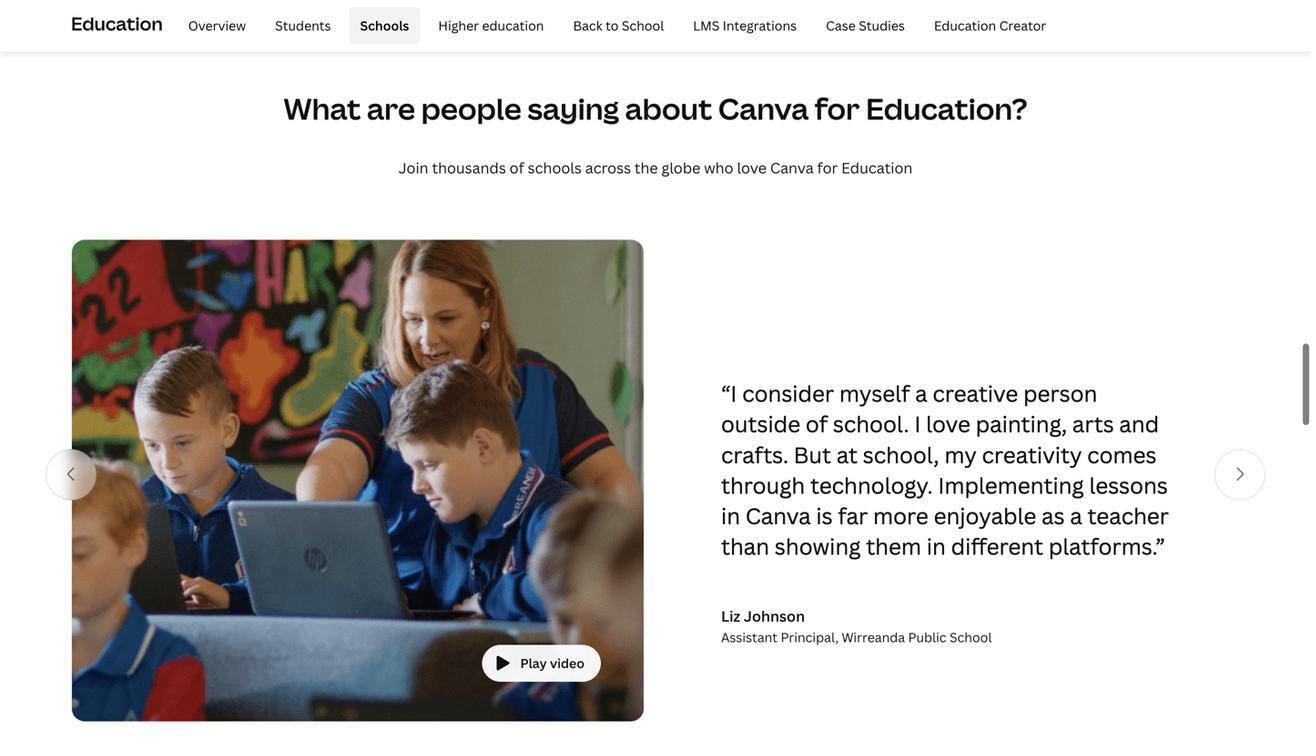Task type: vqa. For each thing, say whether or not it's contained in the screenshot.
gloss, in • Available in matte, gloss, and uncoated finishes
no



Task type: describe. For each thing, give the bounding box(es) containing it.
creative
[[933, 379, 1019, 409]]

0 vertical spatial for
[[815, 89, 860, 129]]

0 vertical spatial canva
[[719, 89, 809, 129]]

1 vertical spatial canva
[[770, 158, 814, 178]]

johnson
[[744, 607, 805, 626]]

schools link
[[349, 7, 420, 44]]

join
[[399, 158, 429, 178]]

0 vertical spatial in
[[721, 501, 741, 531]]

menu bar containing overview
[[170, 7, 1058, 44]]

students link
[[264, 7, 342, 44]]

different
[[951, 532, 1044, 562]]

consider
[[743, 379, 834, 409]]

than
[[721, 532, 770, 562]]

"i consider myself a creative person outside of school. i love painting, arts and crafts. but at school, my creativity comes through technology. implementing lessons in canva is far more enjoyable as a teacher than showing them in different platforms."
[[721, 379, 1169, 562]]

crafts.
[[721, 440, 789, 470]]

education?
[[866, 89, 1028, 129]]

case
[[826, 17, 856, 34]]

case studies
[[826, 17, 905, 34]]

studies
[[859, 17, 905, 34]]

are
[[367, 89, 415, 129]]

school,
[[863, 440, 940, 470]]

creativity
[[982, 440, 1082, 470]]

what
[[284, 89, 361, 129]]

but
[[794, 440, 832, 470]]

painting,
[[976, 410, 1068, 439]]

0 horizontal spatial love
[[737, 158, 767, 178]]

globe
[[662, 158, 701, 178]]

overview link
[[177, 7, 257, 44]]

liz johnson assistant principal, wirreanda public school
[[721, 607, 992, 646]]

thousands
[[432, 158, 506, 178]]

person
[[1024, 379, 1098, 409]]

arts
[[1073, 410, 1115, 439]]

0 horizontal spatial of
[[510, 158, 524, 178]]

liz
[[721, 607, 741, 626]]

is
[[817, 501, 833, 531]]

education creator
[[934, 17, 1047, 34]]

enjoyable
[[934, 501, 1037, 531]]

1 horizontal spatial education
[[842, 158, 913, 178]]

love inside "i consider myself a creative person outside of school. i love painting, arts and crafts. but at school, my creativity comes through technology. implementing lessons in canva is far more enjoyable as a teacher than showing them in different platforms."
[[926, 410, 971, 439]]

lms
[[693, 17, 720, 34]]

1 vertical spatial for
[[818, 158, 838, 178]]

myself
[[840, 379, 910, 409]]

what are people saying about canva for education?
[[284, 89, 1028, 129]]

them
[[866, 532, 922, 562]]

outside
[[721, 410, 801, 439]]

1 horizontal spatial in
[[927, 532, 946, 562]]

higher
[[439, 17, 479, 34]]

teacher
[[1088, 501, 1169, 531]]

about
[[625, 89, 713, 129]]

students
[[275, 17, 331, 34]]

platforms."
[[1049, 532, 1166, 562]]

integrations
[[723, 17, 797, 34]]

1 horizontal spatial a
[[1070, 501, 1083, 531]]



Task type: locate. For each thing, give the bounding box(es) containing it.
the
[[635, 158, 658, 178]]

2 vertical spatial canva
[[746, 501, 811, 531]]

a up i
[[916, 379, 928, 409]]

comes
[[1088, 440, 1157, 470]]

more
[[874, 501, 929, 531]]

0 vertical spatial love
[[737, 158, 767, 178]]

of up the but
[[806, 410, 828, 439]]

canva
[[719, 89, 809, 129], [770, 158, 814, 178], [746, 501, 811, 531]]

lessons
[[1090, 471, 1168, 500]]

principal,
[[781, 629, 839, 646]]

for
[[815, 89, 860, 129], [818, 158, 838, 178]]

canva up who
[[719, 89, 809, 129]]

back to school link
[[562, 7, 675, 44]]

education
[[71, 11, 163, 36], [934, 17, 997, 34], [842, 158, 913, 178]]

1 vertical spatial of
[[806, 410, 828, 439]]

0 horizontal spatial in
[[721, 501, 741, 531]]

of inside "i consider myself a creative person outside of school. i love painting, arts and crafts. but at school, my creativity comes through technology. implementing lessons in canva is far more enjoyable as a teacher than showing them in different platforms."
[[806, 410, 828, 439]]

love right i
[[926, 410, 971, 439]]

my
[[945, 440, 977, 470]]

1 horizontal spatial school
[[950, 629, 992, 646]]

technology.
[[811, 471, 933, 500]]

public
[[909, 629, 947, 646]]

education for education
[[71, 11, 163, 36]]

0 horizontal spatial education
[[71, 11, 163, 36]]

i
[[915, 410, 921, 439]]

1 vertical spatial school
[[950, 629, 992, 646]]

in right 'them'
[[927, 532, 946, 562]]

join thousands of schools across the globe who love canva for education
[[399, 158, 913, 178]]

who
[[704, 158, 734, 178]]

implementing
[[939, 471, 1084, 500]]

education inside menu bar
[[934, 17, 997, 34]]

0 horizontal spatial school
[[622, 17, 664, 34]]

school inside liz johnson assistant principal, wirreanda public school
[[950, 629, 992, 646]]

showing
[[775, 532, 861, 562]]

higher education
[[439, 17, 544, 34]]

"i
[[721, 379, 737, 409]]

menu bar
[[170, 7, 1058, 44]]

of
[[510, 158, 524, 178], [806, 410, 828, 439]]

school
[[622, 17, 664, 34], [950, 629, 992, 646]]

0 vertical spatial school
[[622, 17, 664, 34]]

love
[[737, 158, 767, 178], [926, 410, 971, 439]]

1 horizontal spatial love
[[926, 410, 971, 439]]

school right to
[[622, 17, 664, 34]]

1 vertical spatial a
[[1070, 501, 1083, 531]]

back to school
[[573, 17, 664, 34]]

creator
[[1000, 17, 1047, 34]]

love right who
[[737, 158, 767, 178]]

lms integrations
[[693, 17, 797, 34]]

schools
[[360, 17, 409, 34]]

wirreanda public school teacher working with students using canva image
[[71, 238, 645, 724]]

to
[[606, 17, 619, 34]]

as
[[1042, 501, 1065, 531]]

wirreanda
[[842, 629, 906, 646]]

a
[[916, 379, 928, 409], [1070, 501, 1083, 531]]

in up than at the right of page
[[721, 501, 741, 531]]

across
[[585, 158, 631, 178]]

a right as
[[1070, 501, 1083, 531]]

in
[[721, 501, 741, 531], [927, 532, 946, 562]]

1 vertical spatial love
[[926, 410, 971, 439]]

0 horizontal spatial a
[[916, 379, 928, 409]]

saying
[[528, 89, 619, 129]]

back
[[573, 17, 603, 34]]

schools
[[528, 158, 582, 178]]

1 vertical spatial in
[[927, 532, 946, 562]]

school right public
[[950, 629, 992, 646]]

people
[[421, 89, 522, 129]]

0 vertical spatial a
[[916, 379, 928, 409]]

education
[[482, 17, 544, 34]]

canva inside "i consider myself a creative person outside of school. i love painting, arts and crafts. but at school, my creativity comes through technology. implementing lessons in canva is far more enjoyable as a teacher than showing them in different platforms."
[[746, 501, 811, 531]]

and
[[1120, 410, 1160, 439]]

2 horizontal spatial education
[[934, 17, 997, 34]]

education creator link
[[924, 7, 1058, 44]]

education for education creator
[[934, 17, 997, 34]]

0 vertical spatial of
[[510, 158, 524, 178]]

far
[[838, 501, 868, 531]]

case studies link
[[815, 7, 916, 44]]

canva right who
[[770, 158, 814, 178]]

overview
[[188, 17, 246, 34]]

of left schools
[[510, 158, 524, 178]]

at
[[837, 440, 858, 470]]

higher education link
[[428, 7, 555, 44]]

assistant
[[721, 629, 778, 646]]

through
[[721, 471, 805, 500]]

school inside "back to school" link
[[622, 17, 664, 34]]

lms integrations link
[[683, 7, 808, 44]]

school.
[[833, 410, 910, 439]]

1 horizontal spatial of
[[806, 410, 828, 439]]

canva down through
[[746, 501, 811, 531]]



